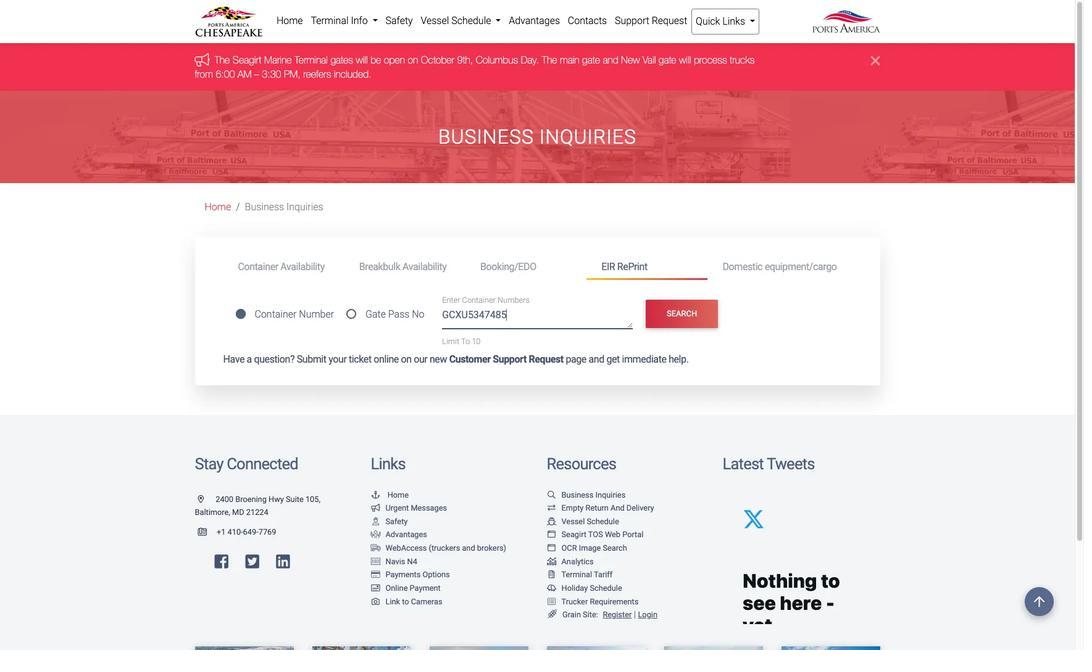 Task type: locate. For each thing, give the bounding box(es) containing it.
holiday
[[562, 584, 588, 593]]

return
[[586, 504, 609, 513]]

bullhorn image
[[195, 53, 215, 67]]

terminal up reefers
[[295, 55, 328, 66]]

2 vertical spatial inquiries
[[596, 491, 626, 500]]

brokers)
[[477, 544, 506, 553]]

support right customer
[[493, 354, 527, 366]]

and left get
[[589, 354, 604, 366]]

1 horizontal spatial seagirt
[[562, 531, 587, 540]]

availability inside 'link'
[[403, 261, 447, 273]]

2 vertical spatial home link
[[371, 491, 409, 500]]

(truckers
[[429, 544, 460, 553]]

2 horizontal spatial home
[[388, 491, 409, 500]]

advantages up webaccess
[[386, 531, 427, 540]]

1 horizontal spatial vessel schedule link
[[547, 517, 619, 527]]

1 horizontal spatial home link
[[273, 9, 307, 33]]

0 horizontal spatial will
[[356, 55, 368, 66]]

advantages link
[[505, 9, 564, 33], [371, 531, 427, 540]]

1 horizontal spatial availability
[[403, 261, 447, 273]]

vail
[[643, 55, 656, 66]]

0 horizontal spatial vessel
[[421, 15, 449, 27]]

payment
[[410, 584, 441, 593]]

help.
[[669, 354, 689, 366]]

1 vertical spatial and
[[589, 354, 604, 366]]

0 vertical spatial links
[[723, 15, 745, 27]]

terminal info
[[311, 15, 370, 27]]

0 horizontal spatial advantages
[[386, 531, 427, 540]]

domestic equipment/cargo
[[723, 261, 837, 273]]

eir
[[602, 261, 615, 273]]

gate
[[366, 309, 386, 321]]

number
[[299, 309, 334, 321]]

1 vertical spatial business inquiries
[[245, 201, 323, 213]]

2 horizontal spatial business
[[562, 491, 594, 500]]

seagirt tos web portal
[[562, 531, 644, 540]]

2 horizontal spatial home link
[[371, 491, 409, 500]]

gate right vail
[[659, 55, 677, 66]]

webaccess
[[386, 544, 427, 553]]

empty return and delivery link
[[547, 504, 654, 513]]

map marker alt image
[[198, 496, 214, 504]]

file invoice image
[[547, 572, 557, 580]]

0 horizontal spatial request
[[529, 354, 564, 366]]

1 vertical spatial seagirt
[[562, 531, 587, 540]]

safety up open
[[386, 15, 413, 27]]

home link
[[273, 9, 307, 33], [205, 201, 231, 213], [371, 491, 409, 500]]

schedule up 9th,
[[452, 15, 491, 27]]

0 vertical spatial advantages
[[509, 15, 560, 27]]

1 horizontal spatial request
[[652, 15, 687, 27]]

enter
[[442, 296, 460, 305]]

2 availability from the left
[[403, 261, 447, 273]]

october
[[421, 55, 455, 66]]

0 vertical spatial seagirt
[[233, 55, 262, 66]]

terminal
[[311, 15, 349, 27], [295, 55, 328, 66], [562, 571, 592, 580]]

Enter Container Numbers text field
[[442, 308, 633, 329]]

0 vertical spatial home
[[277, 15, 303, 27]]

1 horizontal spatial home
[[277, 15, 303, 27]]

1 vertical spatial links
[[371, 455, 406, 474]]

search button
[[646, 300, 718, 329]]

on right open
[[408, 55, 418, 66]]

tos
[[588, 531, 603, 540]]

your
[[329, 354, 347, 366]]

process
[[694, 55, 727, 66]]

1 horizontal spatial advantages link
[[505, 9, 564, 33]]

credit card image
[[371, 572, 381, 580]]

availability for container availability
[[281, 261, 325, 273]]

breakbulk
[[359, 261, 400, 273]]

0 horizontal spatial vessel schedule
[[421, 15, 494, 27]]

7769
[[259, 528, 276, 537]]

browser image down ship icon
[[547, 532, 557, 540]]

eir reprint link
[[587, 256, 708, 280]]

online payment
[[386, 584, 441, 593]]

0 vertical spatial and
[[603, 55, 618, 66]]

1 safety from the top
[[386, 15, 413, 27]]

safety down urgent
[[386, 517, 408, 527]]

0 vertical spatial inquiries
[[539, 125, 637, 149]]

schedule
[[452, 15, 491, 27], [587, 517, 619, 527], [590, 584, 622, 593]]

container up container number
[[238, 261, 278, 273]]

1 vertical spatial safety link
[[371, 517, 408, 527]]

0 horizontal spatial the
[[215, 55, 230, 66]]

twitter square image
[[245, 555, 259, 571]]

vessel schedule up seagirt tos web portal link
[[562, 517, 619, 527]]

0 vertical spatial schedule
[[452, 15, 491, 27]]

browser image up analytics 'image'
[[547, 545, 557, 553]]

1 horizontal spatial search
[[667, 310, 697, 319]]

availability for breakbulk availability
[[403, 261, 447, 273]]

browser image inside ocr image search link
[[547, 545, 557, 553]]

terminal inside the seagirt marine terminal gates will be open on october 9th, columbus day. the main gate and new vail gate will process trucks from 6:00 am – 3:30 pm, reefers included.
[[295, 55, 328, 66]]

linkedin image
[[276, 555, 290, 571]]

links up anchor icon
[[371, 455, 406, 474]]

terminal down analytics on the bottom right
[[562, 571, 592, 580]]

vessel down the empty
[[562, 517, 585, 527]]

vessel up the "october"
[[421, 15, 449, 27]]

camera image
[[371, 599, 381, 607]]

0 vertical spatial terminal
[[311, 15, 349, 27]]

info
[[351, 15, 368, 27]]

on left our
[[401, 354, 412, 366]]

1 horizontal spatial the
[[542, 55, 557, 66]]

1 vertical spatial business
[[245, 201, 284, 213]]

and
[[611, 504, 625, 513]]

container for container availability
[[238, 261, 278, 273]]

1 vertical spatial support
[[493, 354, 527, 366]]

1 vertical spatial terminal
[[295, 55, 328, 66]]

quick links link
[[691, 9, 760, 35]]

the
[[215, 55, 230, 66], [542, 55, 557, 66]]

and left new
[[603, 55, 618, 66]]

ocr image search link
[[547, 544, 627, 553]]

vessel schedule link down the empty
[[547, 517, 619, 527]]

1 horizontal spatial will
[[679, 55, 691, 66]]

1 browser image from the top
[[547, 532, 557, 540]]

seagirt up am
[[233, 55, 262, 66]]

schedule down tariff
[[590, 584, 622, 593]]

vessel schedule link up 9th,
[[417, 9, 505, 33]]

1 vertical spatial advantages link
[[371, 531, 427, 540]]

vessel schedule
[[421, 15, 494, 27], [562, 517, 619, 527]]

home
[[277, 15, 303, 27], [205, 201, 231, 213], [388, 491, 409, 500]]

2 vertical spatial container
[[255, 309, 297, 321]]

1 vertical spatial request
[[529, 354, 564, 366]]

0 vertical spatial vessel schedule link
[[417, 9, 505, 33]]

1 horizontal spatial advantages
[[509, 15, 560, 27]]

0 vertical spatial support
[[615, 15, 649, 27]]

1 horizontal spatial vessel
[[562, 517, 585, 527]]

0 horizontal spatial links
[[371, 455, 406, 474]]

1 availability from the left
[[281, 261, 325, 273]]

search image
[[547, 492, 557, 500]]

2 vertical spatial home
[[388, 491, 409, 500]]

and left brokers) on the bottom left
[[462, 544, 475, 553]]

new
[[621, 55, 640, 66]]

2 gate from the left
[[659, 55, 677, 66]]

0 horizontal spatial home
[[205, 201, 231, 213]]

2 vertical spatial terminal
[[562, 571, 592, 580]]

image
[[579, 544, 601, 553]]

container left the number
[[255, 309, 297, 321]]

the seagirt marine terminal gates will be open on october 9th, columbus day. the main gate and new vail gate will process trucks from 6:00 am – 3:30 pm, reefers included. alert
[[0, 43, 1075, 91]]

browser image inside seagirt tos web portal link
[[547, 532, 557, 540]]

pass
[[388, 309, 410, 321]]

wheat image
[[547, 611, 558, 620]]

on inside the seagirt marine terminal gates will be open on october 9th, columbus day. the main gate and new vail gate will process trucks from 6:00 am – 3:30 pm, reefers included.
[[408, 55, 418, 66]]

schedule up seagirt tos web portal
[[587, 517, 619, 527]]

1 vertical spatial home
[[205, 201, 231, 213]]

1 vertical spatial vessel schedule link
[[547, 517, 619, 527]]

availability up container number
[[281, 261, 325, 273]]

advantages link up webaccess
[[371, 531, 427, 540]]

–
[[254, 68, 259, 80]]

the right day.
[[542, 55, 557, 66]]

terminal tariff
[[562, 571, 613, 580]]

safety link up open
[[382, 9, 417, 33]]

0 horizontal spatial support
[[493, 354, 527, 366]]

1 horizontal spatial support
[[615, 15, 649, 27]]

advantages link up day.
[[505, 9, 564, 33]]

availability
[[281, 261, 325, 273], [403, 261, 447, 273]]

0 horizontal spatial vessel schedule link
[[417, 9, 505, 33]]

safety link down urgent
[[371, 517, 408, 527]]

empty
[[562, 504, 584, 513]]

0 vertical spatial request
[[652, 15, 687, 27]]

browser image
[[547, 532, 557, 540], [547, 545, 557, 553]]

grain site: register | login
[[563, 610, 658, 621]]

0 vertical spatial home link
[[273, 9, 307, 33]]

0 horizontal spatial home link
[[205, 201, 231, 213]]

the seagirt marine terminal gates will be open on october 9th, columbus day. the main gate and new vail gate will process trucks from 6:00 am – 3:30 pm, reefers included. link
[[195, 55, 755, 80]]

links
[[723, 15, 745, 27], [371, 455, 406, 474]]

navis
[[386, 557, 405, 567]]

0 vertical spatial safety link
[[382, 9, 417, 33]]

request left page
[[529, 354, 564, 366]]

2 safety from the top
[[386, 517, 408, 527]]

search inside button
[[667, 310, 697, 319]]

0 horizontal spatial gate
[[582, 55, 600, 66]]

customer support request link
[[449, 354, 564, 366]]

facebook square image
[[215, 555, 228, 571]]

container for container number
[[255, 309, 297, 321]]

ocr image search
[[562, 544, 627, 553]]

1 vertical spatial browser image
[[547, 545, 557, 553]]

search up help. at right
[[667, 310, 697, 319]]

terminal left info
[[311, 15, 349, 27]]

container right enter
[[462, 296, 496, 305]]

1 horizontal spatial vessel schedule
[[562, 517, 619, 527]]

9th,
[[457, 55, 473, 66]]

0 vertical spatial vessel
[[421, 15, 449, 27]]

0 vertical spatial search
[[667, 310, 697, 319]]

business inquiries
[[438, 125, 637, 149], [245, 201, 323, 213], [562, 491, 626, 500]]

0 vertical spatial safety
[[386, 15, 413, 27]]

seagirt
[[233, 55, 262, 66], [562, 531, 587, 540]]

cameras
[[411, 597, 443, 607]]

410-
[[228, 528, 243, 537]]

seagirt up the ocr
[[562, 531, 587, 540]]

bells image
[[547, 585, 557, 593]]

the up 6:00
[[215, 55, 230, 66]]

2 browser image from the top
[[547, 545, 557, 553]]

and
[[603, 55, 618, 66], [589, 354, 604, 366], [462, 544, 475, 553]]

0 vertical spatial vessel schedule
[[421, 15, 494, 27]]

advantages up day.
[[509, 15, 560, 27]]

link
[[386, 597, 400, 607]]

container number
[[255, 309, 334, 321]]

0 horizontal spatial availability
[[281, 261, 325, 273]]

1 vertical spatial safety
[[386, 517, 408, 527]]

to
[[402, 597, 409, 607]]

0 horizontal spatial advantages link
[[371, 531, 427, 540]]

close image
[[871, 53, 880, 68]]

open
[[384, 55, 405, 66]]

0 vertical spatial browser image
[[547, 532, 557, 540]]

home for home link corresponding to terminal info link
[[277, 15, 303, 27]]

1 horizontal spatial business
[[438, 125, 534, 149]]

0 vertical spatial on
[[408, 55, 418, 66]]

0 vertical spatial container
[[238, 261, 278, 273]]

home link for terminal info link
[[273, 9, 307, 33]]

1 vertical spatial schedule
[[587, 517, 619, 527]]

will left 'be'
[[356, 55, 368, 66]]

2 vertical spatial schedule
[[590, 584, 622, 593]]

will left process
[[679, 55, 691, 66]]

0 horizontal spatial seagirt
[[233, 55, 262, 66]]

vessel schedule up 9th,
[[421, 15, 494, 27]]

will
[[356, 55, 368, 66], [679, 55, 691, 66]]

urgent
[[386, 504, 409, 513]]

hwy
[[269, 495, 284, 504]]

gate right main
[[582, 55, 600, 66]]

1 horizontal spatial links
[[723, 15, 745, 27]]

1 vertical spatial home link
[[205, 201, 231, 213]]

support
[[615, 15, 649, 27], [493, 354, 527, 366]]

support up new
[[615, 15, 649, 27]]

1 horizontal spatial gate
[[659, 55, 677, 66]]

1 vertical spatial search
[[603, 544, 627, 553]]

safety link for 'urgent messages' link
[[371, 517, 408, 527]]

2 the from the left
[[542, 55, 557, 66]]

search down the web
[[603, 544, 627, 553]]

register
[[603, 611, 632, 620]]

links right quick
[[723, 15, 745, 27]]

1 vertical spatial advantages
[[386, 531, 427, 540]]

1 vertical spatial on
[[401, 354, 412, 366]]

request left quick
[[652, 15, 687, 27]]

availability up enter
[[403, 261, 447, 273]]



Task type: vqa. For each thing, say whether or not it's contained in the screenshot.
post- in the Four (4) ZPMC Super post-panamax gantry cranes with an outreach of 22 containers wide; working height 140 ft. (42.7m), lift capacity under spreader 65 long tons (66.0mt) and 85 long tons (86.4mt) with cargo hook.
no



Task type: describe. For each thing, give the bounding box(es) containing it.
ticket
[[349, 354, 372, 366]]

6:00
[[216, 68, 235, 80]]

numbers
[[498, 296, 530, 305]]

+1 410-649-7769 link
[[195, 528, 276, 537]]

ship image
[[547, 519, 557, 527]]

terminal tariff link
[[547, 571, 613, 580]]

site:
[[583, 611, 598, 620]]

empty return and delivery
[[562, 504, 654, 513]]

portal
[[623, 531, 644, 540]]

a
[[247, 354, 252, 366]]

1 will from the left
[[356, 55, 368, 66]]

contacts
[[568, 15, 607, 27]]

stay
[[195, 455, 223, 474]]

schedule for ship icon
[[587, 517, 619, 527]]

2400 broening hwy suite 105, baltimore, md 21224
[[195, 495, 320, 518]]

domestic equipment/cargo link
[[708, 256, 852, 278]]

1 the from the left
[[215, 55, 230, 66]]

0 vertical spatial business
[[438, 125, 534, 149]]

terminal for terminal tariff
[[562, 571, 592, 580]]

marine
[[264, 55, 292, 66]]

page
[[566, 354, 587, 366]]

container availability
[[238, 261, 325, 273]]

reefers
[[303, 68, 331, 80]]

bullhorn image
[[371, 505, 381, 513]]

browser image for seagirt
[[547, 532, 557, 540]]

our
[[414, 354, 428, 366]]

trucker
[[562, 597, 588, 607]]

home for home link to the middle
[[205, 201, 231, 213]]

home link for 'urgent messages' link
[[371, 491, 409, 500]]

0 vertical spatial advantages link
[[505, 9, 564, 33]]

0 vertical spatial business inquiries
[[438, 125, 637, 149]]

schedule for bells icon
[[590, 584, 622, 593]]

list alt image
[[547, 599, 557, 607]]

equipment/cargo
[[765, 261, 837, 273]]

0 horizontal spatial business
[[245, 201, 284, 213]]

649-
[[243, 528, 259, 537]]

online
[[386, 584, 408, 593]]

3:30
[[262, 68, 281, 80]]

the seagirt marine terminal gates will be open on october 9th, columbus day. the main gate and new vail gate will process trucks from 6:00 am – 3:30 pm, reefers included.
[[195, 55, 755, 80]]

gates
[[331, 55, 353, 66]]

analytics link
[[547, 557, 594, 567]]

breakbulk availability link
[[344, 256, 466, 278]]

navis n4
[[386, 557, 417, 567]]

included.
[[334, 68, 372, 80]]

domestic
[[723, 261, 763, 273]]

suite
[[286, 495, 304, 504]]

terminal for terminal info
[[311, 15, 349, 27]]

1 vertical spatial container
[[462, 296, 496, 305]]

latest
[[723, 455, 764, 474]]

and inside the seagirt marine terminal gates will be open on october 9th, columbus day. the main gate and new vail gate will process trucks from 6:00 am – 3:30 pm, reefers included.
[[603, 55, 618, 66]]

2400
[[216, 495, 233, 504]]

2 vertical spatial and
[[462, 544, 475, 553]]

trucks
[[730, 55, 755, 66]]

messages
[[411, 504, 447, 513]]

submit
[[297, 354, 326, 366]]

broening
[[235, 495, 267, 504]]

phone office image
[[198, 529, 217, 537]]

hand receiving image
[[371, 532, 381, 540]]

user hard hat image
[[371, 519, 381, 527]]

limit to 10
[[442, 337, 481, 346]]

go to top image
[[1025, 588, 1054, 617]]

contacts link
[[564, 9, 611, 33]]

holiday schedule
[[562, 584, 622, 593]]

webaccess (truckers and brokers) link
[[371, 544, 506, 553]]

analytics image
[[547, 559, 557, 567]]

container storage image
[[371, 559, 381, 567]]

trucker requirements link
[[547, 597, 639, 607]]

exchange image
[[547, 505, 557, 513]]

to
[[461, 337, 470, 346]]

day.
[[521, 55, 539, 66]]

navis n4 link
[[371, 557, 417, 567]]

options
[[423, 571, 450, 580]]

2 vertical spatial business
[[562, 491, 594, 500]]

login
[[638, 611, 658, 620]]

breakbulk availability
[[359, 261, 447, 273]]

web
[[605, 531, 621, 540]]

support request link
[[611, 9, 691, 33]]

anchor image
[[371, 492, 381, 500]]

business inquiries link
[[547, 491, 626, 500]]

have
[[223, 354, 245, 366]]

ocr
[[562, 544, 577, 553]]

0 horizontal spatial search
[[603, 544, 627, 553]]

no
[[412, 309, 425, 321]]

browser image for ocr
[[547, 545, 557, 553]]

stay connected
[[195, 455, 298, 474]]

urgent messages
[[386, 504, 447, 513]]

1 vertical spatial vessel schedule
[[562, 517, 619, 527]]

support request
[[615, 15, 687, 27]]

limit
[[442, 337, 459, 346]]

quick
[[696, 15, 720, 27]]

register link
[[600, 611, 632, 620]]

columbus
[[476, 55, 518, 66]]

eir reprint
[[602, 261, 648, 273]]

urgent messages link
[[371, 504, 447, 513]]

credit card front image
[[371, 585, 381, 593]]

2 will from the left
[[679, 55, 691, 66]]

+1
[[217, 528, 226, 537]]

booking/edo
[[480, 261, 536, 273]]

truck container image
[[371, 545, 381, 553]]

2 vertical spatial business inquiries
[[562, 491, 626, 500]]

quick links
[[696, 15, 748, 27]]

seagirt inside the seagirt marine terminal gates will be open on october 9th, columbus day. the main gate and new vail gate will process trucks from 6:00 am – 3:30 pm, reefers included.
[[233, 55, 262, 66]]

get
[[607, 354, 620, 366]]

21224
[[246, 508, 268, 518]]

+1 410-649-7769
[[217, 528, 276, 537]]

online
[[374, 354, 399, 366]]

safety link for terminal info link
[[382, 9, 417, 33]]

1 vertical spatial inquiries
[[287, 201, 323, 213]]

baltimore,
[[195, 508, 230, 518]]

main
[[560, 55, 580, 66]]

trucker requirements
[[562, 597, 639, 607]]

connected
[[227, 455, 298, 474]]

1 vertical spatial vessel
[[562, 517, 585, 527]]

new
[[430, 354, 447, 366]]

1 gate from the left
[[582, 55, 600, 66]]

reprint
[[617, 261, 648, 273]]



